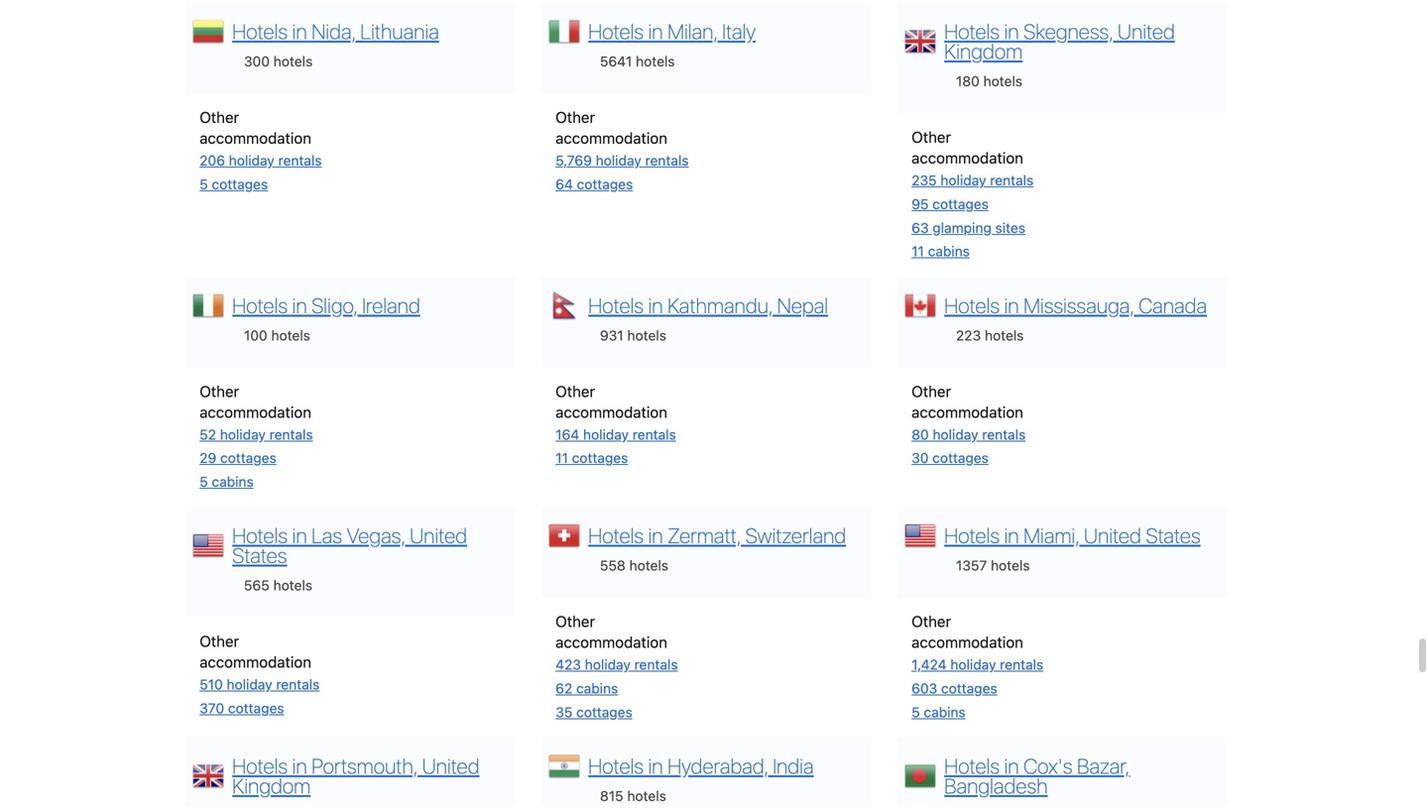 Task type: vqa. For each thing, say whether or not it's contained in the screenshot.


Task type: locate. For each thing, give the bounding box(es) containing it.
rentals inside other accommodation 206 holiday rentals 5 cottages
[[278, 152, 322, 169]]

hotels for hotels in cox's bazar, bangladesh
[[945, 754, 1000, 779]]

other for hotels in mississauga, canada
[[912, 382, 952, 400]]

other accommodation 52 holiday rentals 29 cottages 5 cabins
[[200, 382, 313, 490]]

other accommodation 5,769 holiday rentals 64 cottages
[[556, 108, 689, 192]]

cottages down 1,424 holiday rentals link
[[942, 681, 998, 697]]

80 holiday rentals link
[[912, 427, 1026, 443]]

other inside other accommodation 5,769 holiday rentals 64 cottages
[[556, 108, 595, 126]]

hotels inside hotels in sligo, ireland 100 hotels
[[232, 293, 288, 318]]

cottages inside the other accommodation 164 holiday rentals 11 cottages
[[572, 450, 628, 467]]

cabins down 29 cottages link
[[212, 474, 254, 490]]

cottages inside other accommodation 206 holiday rentals 5 cottages
[[212, 176, 268, 192]]

423
[[556, 657, 581, 673]]

in inside hotels in zermatt, switzerland 558 hotels
[[649, 524, 663, 548]]

hotels in mississauga, canada link
[[945, 293, 1208, 318]]

holiday inside other accommodation 206 holiday rentals 5 cottages
[[229, 152, 275, 169]]

hotels in cox's bazar, bangladesh link
[[945, 754, 1131, 799]]

hotels in nida, lithuania 300 hotels
[[232, 19, 439, 70]]

holiday inside other accommodation 5,769 holiday rentals 64 cottages
[[596, 152, 642, 169]]

other accommodation 510 holiday rentals 370 cottages
[[200, 633, 320, 717]]

rentals
[[278, 152, 322, 169], [646, 152, 689, 169], [991, 172, 1034, 189], [270, 427, 313, 443], [633, 427, 676, 443], [983, 427, 1026, 443], [635, 657, 678, 673], [1000, 657, 1044, 673], [276, 677, 320, 693]]

states
[[1146, 524, 1201, 548], [232, 543, 287, 568]]

miami,
[[1024, 524, 1080, 548]]

holiday inside other accommodation 423 holiday rentals 62 cabins 35 cottages
[[585, 657, 631, 673]]

nepal
[[778, 293, 829, 318]]

rentals inside the other accommodation 510 holiday rentals 370 cottages
[[276, 677, 320, 693]]

sites
[[996, 220, 1026, 236]]

hotels for hotels in zermatt, switzerland
[[630, 558, 669, 574]]

rentals for 100
[[270, 427, 313, 443]]

64
[[556, 176, 573, 192]]

united right portsmouth,
[[422, 754, 480, 779]]

5 down 603
[[912, 704, 920, 721]]

cottages inside other accommodation 52 holiday rentals 29 cottages 5 cabins
[[220, 450, 277, 467]]

nida,
[[312, 19, 356, 44]]

hotels inside hotels in las vegas, united states 565 hotels
[[273, 578, 313, 594]]

52
[[200, 427, 216, 443]]

1 vertical spatial 5 cabins link
[[912, 704, 966, 721]]

other up 1,424
[[912, 613, 952, 631]]

accommodation inside other accommodation 235 holiday rentals 95 cottages 63 glamping sites 11 cabins
[[912, 149, 1024, 167]]

hotels right the 223
[[985, 327, 1024, 344]]

las
[[312, 524, 342, 548]]

603 cottages link
[[912, 681, 998, 697]]

in left portsmouth,
[[292, 754, 307, 779]]

hotels right 180
[[984, 73, 1023, 89]]

skegness,
[[1024, 19, 1114, 44]]

in left las
[[292, 524, 307, 548]]

hotels inside the hotels in mississauga, canada 223 hotels
[[985, 327, 1024, 344]]

in inside the hotels in mississauga, canada 223 hotels
[[1005, 293, 1020, 318]]

cottages down the 206 holiday rentals link
[[212, 176, 268, 192]]

hotels right 815
[[627, 788, 667, 805]]

other up '235'
[[912, 128, 952, 146]]

other inside the other accommodation 510 holiday rentals 370 cottages
[[200, 633, 239, 651]]

0 horizontal spatial 5 cabins link
[[200, 474, 254, 490]]

hotels inside hotels in las vegas, united states 565 hotels
[[232, 524, 288, 548]]

0 horizontal spatial 11
[[556, 450, 568, 467]]

holiday
[[229, 152, 275, 169], [596, 152, 642, 169], [941, 172, 987, 189], [220, 427, 266, 443], [583, 427, 629, 443], [933, 427, 979, 443], [585, 657, 631, 673], [951, 657, 997, 673], [227, 677, 272, 693]]

95
[[912, 196, 929, 212]]

kingdom down 370 cottages link
[[232, 774, 311, 799]]

hotels inside hotels in milan, italy 5641 hotels
[[636, 53, 675, 70]]

rentals right 164 on the left bottom of the page
[[633, 427, 676, 443]]

hotels right 565
[[273, 578, 313, 594]]

11 inside the other accommodation 164 holiday rentals 11 cottages
[[556, 450, 568, 467]]

in inside hotels in sligo, ireland 100 hotels
[[292, 293, 307, 318]]

11 cottages link
[[556, 450, 628, 467]]

united inside hotels in portsmouth, united kingdom
[[422, 754, 480, 779]]

hotels up 1357
[[945, 524, 1000, 548]]

other inside other accommodation 206 holiday rentals 5 cottages
[[200, 108, 239, 126]]

other for hotels in skegness, united kingdom
[[912, 128, 952, 146]]

united inside hotels in skegness, united kingdom 180 hotels
[[1118, 19, 1176, 44]]

rentals inside other accommodation 423 holiday rentals 62 cabins 35 cottages
[[635, 657, 678, 673]]

1 horizontal spatial 5 cabins link
[[912, 704, 966, 721]]

holiday inside other accommodation 235 holiday rentals 95 cottages 63 glamping sites 11 cabins
[[941, 172, 987, 189]]

cabins up 35 cottages link
[[577, 681, 618, 697]]

cottages down 52 holiday rentals link
[[220, 450, 277, 467]]

rentals for 300
[[278, 152, 322, 169]]

1 vertical spatial 11
[[556, 450, 568, 467]]

hotels up 300
[[232, 19, 288, 44]]

cottages down the 510 holiday rentals link
[[228, 701, 284, 717]]

other inside other accommodation 423 holiday rentals 62 cabins 35 cottages
[[556, 613, 595, 631]]

rentals inside the other accommodation 164 holiday rentals 11 cottages
[[633, 427, 676, 443]]

rentals up 30 cottages link
[[983, 427, 1026, 443]]

5 down 29
[[200, 474, 208, 490]]

accommodation up 80 holiday rentals link at the bottom
[[912, 403, 1024, 421]]

other inside the other accommodation 164 holiday rentals 11 cottages
[[556, 382, 595, 400]]

accommodation up 235 holiday rentals link
[[912, 149, 1024, 167]]

hotels up 815
[[589, 754, 644, 779]]

0 vertical spatial 11
[[912, 243, 925, 260]]

29
[[200, 450, 217, 467]]

hotels inside hotels in sligo, ireland 100 hotels
[[271, 327, 310, 344]]

cottages inside other accommodation 80 holiday rentals 30 cottages
[[933, 450, 989, 467]]

accommodation inside other accommodation 5,769 holiday rentals 64 cottages
[[556, 129, 668, 147]]

sligo,
[[312, 293, 358, 318]]

35
[[556, 704, 573, 721]]

1 horizontal spatial kingdom
[[945, 39, 1023, 64]]

cabins down glamping
[[928, 243, 970, 260]]

0 vertical spatial 5 cabins link
[[200, 474, 254, 490]]

holiday up 95 cottages link
[[941, 172, 987, 189]]

hotels up 180
[[945, 19, 1000, 44]]

235 holiday rentals link
[[912, 172, 1034, 189]]

11 down 164 on the left bottom of the page
[[556, 450, 568, 467]]

accommodation up 5,769 holiday rentals link
[[556, 129, 668, 147]]

mississauga,
[[1024, 293, 1135, 318]]

11
[[912, 243, 925, 260], [556, 450, 568, 467]]

5 inside other accommodation 1,424 holiday rentals 603 cottages 5 cabins
[[912, 704, 920, 721]]

holiday up 62 cabins link
[[585, 657, 631, 673]]

rentals for kingdom
[[991, 172, 1034, 189]]

other accommodation 423 holiday rentals 62 cabins 35 cottages
[[556, 613, 678, 721]]

62
[[556, 681, 573, 697]]

hotels right 100
[[271, 327, 310, 344]]

0 vertical spatial 5
[[200, 176, 208, 192]]

united right miami, on the bottom
[[1084, 524, 1142, 548]]

rentals right 423
[[635, 657, 678, 673]]

kingdom for skegness,
[[945, 39, 1023, 64]]

other inside other accommodation 1,424 holiday rentals 603 cottages 5 cabins
[[912, 613, 952, 631]]

in left hyderabad,
[[649, 754, 663, 779]]

5 cabins link down 603
[[912, 704, 966, 721]]

cabins down 603 cottages link
[[924, 704, 966, 721]]

hotels in sligo, ireland link
[[232, 293, 420, 318]]

accommodation up 164 holiday rentals link
[[556, 403, 668, 421]]

in left kathmandu,
[[649, 293, 663, 318]]

in inside hotels in portsmouth, united kingdom
[[292, 754, 307, 779]]

holiday up 11 cottages link
[[583, 427, 629, 443]]

united right skegness,
[[1118, 19, 1176, 44]]

0 vertical spatial kingdom
[[945, 39, 1023, 64]]

other inside other accommodation 80 holiday rentals 30 cottages
[[912, 382, 952, 400]]

holiday up 30 cottages link
[[933, 427, 979, 443]]

vegas,
[[347, 524, 405, 548]]

cottages for hotels in milan, italy
[[577, 176, 633, 192]]

hotels in nida, lithuania link
[[232, 19, 439, 44]]

hotels in milan, italy link
[[589, 19, 756, 44]]

other up 206
[[200, 108, 239, 126]]

hotels for hotels in hyderabad, india
[[627, 788, 667, 805]]

in inside hotels in las vegas, united states 565 hotels
[[292, 524, 307, 548]]

holiday up the 64 cottages link
[[596, 152, 642, 169]]

hotels in sligo, ireland 100 hotels
[[232, 293, 420, 344]]

rentals inside other accommodation 52 holiday rentals 29 cottages 5 cabins
[[270, 427, 313, 443]]

hotels inside hotels in hyderabad, india 815 hotels
[[627, 788, 667, 805]]

1 vertical spatial kingdom
[[232, 774, 311, 799]]

in left nida,
[[292, 19, 307, 44]]

30
[[912, 450, 929, 467]]

cottages down 5,769 holiday rentals link
[[577, 176, 633, 192]]

bazar,
[[1078, 754, 1131, 779]]

holiday for hotels in nida, lithuania
[[229, 152, 275, 169]]

hotels up 565
[[232, 524, 288, 548]]

holiday inside the other accommodation 164 holiday rentals 11 cottages
[[583, 427, 629, 443]]

rentals right 1,424
[[1000, 657, 1044, 673]]

holiday up 29 cottages link
[[220, 427, 266, 443]]

accommodation inside the other accommodation 164 holiday rentals 11 cottages
[[556, 403, 668, 421]]

hotels in kathmandu, nepal 931 hotels
[[589, 293, 829, 344]]

in inside hotels in cox's bazar, bangladesh
[[1005, 754, 1020, 779]]

united right the vegas,
[[410, 524, 467, 548]]

5 cabins link down 29 cottages link
[[200, 474, 254, 490]]

hotels inside hotels in zermatt, switzerland 558 hotels
[[589, 524, 644, 548]]

other accommodation 235 holiday rentals 95 cottages 63 glamping sites 11 cabins
[[912, 128, 1034, 260]]

hotels right 1357
[[991, 558, 1030, 574]]

hotels right 931
[[628, 327, 667, 344]]

in inside hotels in miami, united states 1357 hotels
[[1005, 524, 1020, 548]]

in inside hotels in kathmandu, nepal 931 hotels
[[649, 293, 663, 318]]

5 cabins link
[[200, 474, 254, 490], [912, 704, 966, 721]]

other inside other accommodation 235 holiday rentals 95 cottages 63 glamping sites 11 cabins
[[912, 128, 952, 146]]

kingdom inside hotels in skegness, united kingdom 180 hotels
[[945, 39, 1023, 64]]

hotels down hotels in milan, italy "link" on the top
[[636, 53, 675, 70]]

5 inside other accommodation 52 holiday rentals 29 cottages 5 cabins
[[200, 474, 208, 490]]

hotels in zermatt, switzerland link
[[589, 524, 847, 548]]

1 horizontal spatial states
[[1146, 524, 1201, 548]]

holiday for hotels in skegness, united kingdom
[[941, 172, 987, 189]]

cottages inside other accommodation 423 holiday rentals 62 cabins 35 cottages
[[577, 704, 633, 721]]

rentals right 5,769
[[646, 152, 689, 169]]

holiday for hotels in mississauga, canada
[[933, 427, 979, 443]]

hotels for hotels in miami, united states 1357 hotels
[[945, 524, 1000, 548]]

hotels inside hotels in zermatt, switzerland 558 hotels
[[630, 558, 669, 574]]

other for hotels in las vegas, united states
[[200, 633, 239, 651]]

hotels for hotels in nida, lithuania
[[274, 53, 313, 70]]

hotels for hotels in zermatt, switzerland 558 hotels
[[589, 524, 644, 548]]

accommodation up 1,424 holiday rentals link
[[912, 634, 1024, 652]]

accommodation inside the other accommodation 510 holiday rentals 370 cottages
[[200, 654, 312, 671]]

in left milan,
[[649, 19, 663, 44]]

in left mississauga,
[[1005, 293, 1020, 318]]

164
[[556, 427, 580, 443]]

cottages inside other accommodation 5,769 holiday rentals 64 cottages
[[577, 176, 633, 192]]

hotels for hotels in las vegas, united states 565 hotels
[[232, 524, 288, 548]]

cottages inside other accommodation 1,424 holiday rentals 603 cottages 5 cabins
[[942, 681, 998, 697]]

in for nida,
[[292, 19, 307, 44]]

rentals for united
[[276, 677, 320, 693]]

accommodation inside other accommodation 80 holiday rentals 30 cottages
[[912, 403, 1024, 421]]

370
[[200, 701, 224, 717]]

rentals right 206
[[278, 152, 322, 169]]

hotels inside hotels in nida, lithuania 300 hotels
[[232, 19, 288, 44]]

holiday inside other accommodation 80 holiday rentals 30 cottages
[[933, 427, 979, 443]]

rentals up 'sites'
[[991, 172, 1034, 189]]

other up 423
[[556, 613, 595, 631]]

rentals up 29 cottages link
[[270, 427, 313, 443]]

rentals inside other accommodation 1,424 holiday rentals 603 cottages 5 cabins
[[1000, 657, 1044, 673]]

accommodation inside other accommodation 52 holiday rentals 29 cottages 5 cabins
[[200, 403, 312, 421]]

holiday up 5 cottages link
[[229, 152, 275, 169]]

cottages down 164 holiday rentals link
[[572, 450, 628, 467]]

in for cox's
[[1005, 754, 1020, 779]]

cottages for hotels in skegness, united kingdom
[[933, 196, 989, 212]]

other up 164 on the left bottom of the page
[[556, 382, 595, 400]]

cottages inside other accommodation 235 holiday rentals 95 cottages 63 glamping sites 11 cabins
[[933, 196, 989, 212]]

hotels in portsmouth, united kingdom
[[232, 754, 480, 799]]

holiday for hotels in las vegas, united states
[[227, 677, 272, 693]]

hotels up 558
[[589, 524, 644, 548]]

accommodation up the 206 holiday rentals link
[[200, 129, 312, 147]]

accommodation inside other accommodation 423 holiday rentals 62 cabins 35 cottages
[[556, 634, 668, 652]]

cottages down 80 holiday rentals link at the bottom
[[933, 450, 989, 467]]

hotels for hotels in portsmouth, united kingdom
[[232, 754, 288, 779]]

in inside hotels in skegness, united kingdom 180 hotels
[[1005, 19, 1020, 44]]

in left miami, on the bottom
[[1005, 524, 1020, 548]]

accommodation inside other accommodation 206 holiday rentals 5 cottages
[[200, 129, 312, 147]]

in left cox's
[[1005, 754, 1020, 779]]

hotels down 370 cottages link
[[232, 754, 288, 779]]

hotels inside hotels in miami, united states 1357 hotels
[[945, 524, 1000, 548]]

in for zermatt,
[[649, 524, 663, 548]]

63 glamping sites link
[[912, 220, 1026, 236]]

rentals for 931
[[633, 427, 676, 443]]

holiday up 603 cottages link
[[951, 657, 997, 673]]

in left zermatt,
[[649, 524, 663, 548]]

64 cottages link
[[556, 176, 633, 192]]

rentals inside other accommodation 5,769 holiday rentals 64 cottages
[[646, 152, 689, 169]]

rentals inside other accommodation 80 holiday rentals 30 cottages
[[983, 427, 1026, 443]]

rentals for states
[[1000, 657, 1044, 673]]

in for miami,
[[1005, 524, 1020, 548]]

cottages for hotels in las vegas, united states
[[228, 701, 284, 717]]

hotels for hotels in skegness, united kingdom 180 hotels
[[945, 19, 1000, 44]]

hotels left cox's
[[945, 754, 1000, 779]]

hotels up the 5641
[[589, 19, 644, 44]]

other accommodation 1,424 holiday rentals 603 cottages 5 cabins
[[912, 613, 1044, 721]]

kingdom inside hotels in portsmouth, united kingdom
[[232, 774, 311, 799]]

holiday up 370 cottages link
[[227, 677, 272, 693]]

holiday inside other accommodation 1,424 holiday rentals 603 cottages 5 cabins
[[951, 657, 997, 673]]

hotels inside hotels in skegness, united kingdom 180 hotels
[[945, 19, 1000, 44]]

accommodation up the 510 holiday rentals link
[[200, 654, 312, 671]]

other up 52
[[200, 382, 239, 400]]

hotels in cox's bazar, bangladesh
[[945, 754, 1131, 799]]

cottages
[[212, 176, 268, 192], [577, 176, 633, 192], [933, 196, 989, 212], [220, 450, 277, 467], [572, 450, 628, 467], [933, 450, 989, 467], [942, 681, 998, 697], [228, 701, 284, 717], [577, 704, 633, 721]]

accommodation inside other accommodation 1,424 holiday rentals 603 cottages 5 cabins
[[912, 634, 1024, 652]]

hotels inside hotels in portsmouth, united kingdom
[[232, 754, 288, 779]]

accommodation up 52 holiday rentals link
[[200, 403, 312, 421]]

canada
[[1139, 293, 1208, 318]]

other inside other accommodation 52 holiday rentals 29 cottages 5 cabins
[[200, 382, 239, 400]]

holiday inside other accommodation 52 holiday rentals 29 cottages 5 cabins
[[220, 427, 266, 443]]

cottages up glamping
[[933, 196, 989, 212]]

hotels up the 223
[[945, 293, 1000, 318]]

hotels inside hotels in milan, italy 5641 hotels
[[589, 19, 644, 44]]

cottages down 62 cabins link
[[577, 704, 633, 721]]

11 inside other accommodation 235 holiday rentals 95 cottages 63 glamping sites 11 cabins
[[912, 243, 925, 260]]

united inside hotels in miami, united states 1357 hotels
[[1084, 524, 1142, 548]]

5,769 holiday rentals link
[[556, 152, 689, 169]]

cabins inside other accommodation 52 holiday rentals 29 cottages 5 cabins
[[212, 474, 254, 490]]

accommodation for hotels in kathmandu, nepal
[[556, 403, 668, 421]]

hotels inside hotels in cox's bazar, bangladesh
[[945, 754, 1000, 779]]

other up 5,769
[[556, 108, 595, 126]]

hotels up 931
[[589, 293, 644, 318]]

5 for hotels in miami, united states
[[912, 704, 920, 721]]

holiday for hotels in kathmandu, nepal
[[583, 427, 629, 443]]

kingdom up 180
[[945, 39, 1023, 64]]

ireland
[[362, 293, 420, 318]]

5 cabins link for hotels in miami, united states
[[912, 704, 966, 721]]

hotels inside hotels in nida, lithuania 300 hotels
[[274, 53, 313, 70]]

1 horizontal spatial 11
[[912, 243, 925, 260]]

100
[[244, 327, 268, 344]]

in
[[292, 19, 307, 44], [649, 19, 663, 44], [1005, 19, 1020, 44], [292, 293, 307, 318], [649, 293, 663, 318], [1005, 293, 1020, 318], [292, 524, 307, 548], [649, 524, 663, 548], [1005, 524, 1020, 548], [292, 754, 307, 779], [649, 754, 663, 779], [1005, 754, 1020, 779]]

hotels in kathmandu, nepal link
[[589, 293, 829, 318]]

in left skegness,
[[1005, 19, 1020, 44]]

0 horizontal spatial states
[[232, 543, 287, 568]]

1 vertical spatial 5
[[200, 474, 208, 490]]

80
[[912, 427, 929, 443]]

1,424
[[912, 657, 947, 673]]

in for skegness,
[[1005, 19, 1020, 44]]

hotels inside hotels in kathmandu, nepal 931 hotels
[[628, 327, 667, 344]]

rentals inside other accommodation 235 holiday rentals 95 cottages 63 glamping sites 11 cabins
[[991, 172, 1034, 189]]

hotels inside the hotels in mississauga, canada 223 hotels
[[945, 293, 1000, 318]]

5 for hotels in sligo, ireland
[[200, 474, 208, 490]]

united for hotels in portsmouth, united kingdom
[[422, 754, 480, 779]]

switzerland
[[746, 524, 847, 548]]

other up 510
[[200, 633, 239, 651]]

cottages inside the other accommodation 510 holiday rentals 370 cottages
[[228, 701, 284, 717]]

holiday inside the other accommodation 510 holiday rentals 370 cottages
[[227, 677, 272, 693]]

in inside hotels in nida, lithuania 300 hotels
[[292, 19, 307, 44]]

other
[[200, 108, 239, 126], [556, 108, 595, 126], [912, 128, 952, 146], [200, 382, 239, 400], [556, 382, 595, 400], [912, 382, 952, 400], [556, 613, 595, 631], [912, 613, 952, 631], [200, 633, 239, 651]]

hotels right 558
[[630, 558, 669, 574]]

hotels
[[274, 53, 313, 70], [636, 53, 675, 70], [984, 73, 1023, 89], [271, 327, 310, 344], [628, 327, 667, 344], [985, 327, 1024, 344], [630, 558, 669, 574], [991, 558, 1030, 574], [273, 578, 313, 594], [627, 788, 667, 805]]

in left sligo,
[[292, 293, 307, 318]]

0 horizontal spatial kingdom
[[232, 774, 311, 799]]

2 vertical spatial 5
[[912, 704, 920, 721]]

accommodation up 423 holiday rentals link
[[556, 634, 668, 652]]

rentals up 370 cottages link
[[276, 677, 320, 693]]

5 down 206
[[200, 176, 208, 192]]

hotels inside hotels in kathmandu, nepal 931 hotels
[[589, 293, 644, 318]]

11 down 63
[[912, 243, 925, 260]]

hotels up 100
[[232, 293, 288, 318]]

in inside hotels in hyderabad, india 815 hotels
[[649, 754, 663, 779]]

hotels right 300
[[274, 53, 313, 70]]

in inside hotels in milan, italy 5641 hotels
[[649, 19, 663, 44]]

other up 80
[[912, 382, 952, 400]]

hotels inside hotels in hyderabad, india 815 hotels
[[589, 754, 644, 779]]

accommodation for hotels in sligo, ireland
[[200, 403, 312, 421]]



Task type: describe. For each thing, give the bounding box(es) containing it.
other for hotels in miami, united states
[[912, 613, 952, 631]]

states inside hotels in miami, united states 1357 hotels
[[1146, 524, 1201, 548]]

235
[[912, 172, 937, 189]]

hotels for hotels in milan, italy 5641 hotels
[[589, 19, 644, 44]]

in for kathmandu,
[[649, 293, 663, 318]]

hotels in mississauga, canada 223 hotels
[[945, 293, 1208, 344]]

united for hotels in skegness, united kingdom 180 hotels
[[1118, 19, 1176, 44]]

kingdom for portsmouth,
[[232, 774, 311, 799]]

hotels for hotels in mississauga, canada 223 hotels
[[945, 293, 1000, 318]]

cottages for hotels in mississauga, canada
[[933, 450, 989, 467]]

206 holiday rentals link
[[200, 152, 322, 169]]

zermatt,
[[668, 524, 741, 548]]

bangladesh
[[945, 774, 1048, 799]]

1357
[[956, 558, 988, 574]]

hotels in miami, united states 1357 hotels
[[945, 524, 1201, 574]]

accommodation for hotels in milan, italy
[[556, 129, 668, 147]]

milan,
[[668, 19, 718, 44]]

hotels for hotels in sligo, ireland
[[271, 327, 310, 344]]

rentals for 5641
[[646, 152, 689, 169]]

hotels for hotels in milan, italy
[[636, 53, 675, 70]]

other for hotels in sligo, ireland
[[200, 382, 239, 400]]

5641
[[600, 53, 632, 70]]

holiday for hotels in sligo, ireland
[[220, 427, 266, 443]]

423 holiday rentals link
[[556, 657, 678, 673]]

italy
[[723, 19, 756, 44]]

united for hotels in miami, united states 1357 hotels
[[1084, 524, 1142, 548]]

in for mississauga,
[[1005, 293, 1020, 318]]

hotels in hyderabad, india link
[[589, 754, 814, 779]]

in for hyderabad,
[[649, 754, 663, 779]]

holiday for hotels in miami, united states
[[951, 657, 997, 673]]

hotels in milan, italy 5641 hotels
[[589, 19, 756, 70]]

accommodation for hotels in mississauga, canada
[[912, 403, 1024, 421]]

hotels in las vegas, united states 565 hotels
[[232, 524, 467, 594]]

hotels for hotels in kathmandu, nepal
[[628, 327, 667, 344]]

5 cabins link for hotels in sligo, ireland
[[200, 474, 254, 490]]

180
[[956, 73, 980, 89]]

hyderabad,
[[668, 754, 769, 779]]

kathmandu,
[[668, 293, 773, 318]]

hotels for hotels in kathmandu, nepal 931 hotels
[[589, 293, 644, 318]]

other accommodation 206 holiday rentals 5 cottages
[[200, 108, 322, 192]]

cox's
[[1024, 754, 1073, 779]]

in for portsmouth,
[[292, 754, 307, 779]]

510
[[200, 677, 223, 693]]

other for hotels in zermatt, switzerland
[[556, 613, 595, 631]]

hotels inside hotels in skegness, united kingdom 180 hotels
[[984, 73, 1023, 89]]

states inside hotels in las vegas, united states 565 hotels
[[232, 543, 287, 568]]

931
[[600, 327, 624, 344]]

558
[[600, 558, 626, 574]]

223
[[956, 327, 982, 344]]

hotels in zermatt, switzerland 558 hotels
[[589, 524, 847, 574]]

cabins inside other accommodation 1,424 holiday rentals 603 cottages 5 cabins
[[924, 704, 966, 721]]

hotels in portsmouth, united kingdom link
[[232, 754, 480, 799]]

hotels in skegness, united kingdom 180 hotels
[[945, 19, 1176, 89]]

cottages for hotels in kathmandu, nepal
[[572, 450, 628, 467]]

35 cottages link
[[556, 704, 633, 721]]

accommodation for hotels in skegness, united kingdom
[[912, 149, 1024, 167]]

other accommodation 164 holiday rentals 11 cottages
[[556, 382, 676, 467]]

in for sligo,
[[292, 293, 307, 318]]

cottages for hotels in sligo, ireland
[[220, 450, 277, 467]]

accommodation for hotels in zermatt, switzerland
[[556, 634, 668, 652]]

5 inside other accommodation 206 holiday rentals 5 cottages
[[200, 176, 208, 192]]

hotels in hyderabad, india 815 hotels
[[589, 754, 814, 805]]

hotels for hotels in sligo, ireland 100 hotels
[[232, 293, 288, 318]]

1,424 holiday rentals link
[[912, 657, 1044, 673]]

other for hotels in kathmandu, nepal
[[556, 382, 595, 400]]

hotels for hotels in mississauga, canada
[[985, 327, 1024, 344]]

62 cabins link
[[556, 681, 618, 697]]

5,769
[[556, 152, 592, 169]]

other for hotels in nida, lithuania
[[200, 108, 239, 126]]

lithuania
[[361, 19, 439, 44]]

in for milan,
[[649, 19, 663, 44]]

rentals for 223
[[983, 427, 1026, 443]]

30 cottages link
[[912, 450, 989, 467]]

holiday for hotels in milan, italy
[[596, 152, 642, 169]]

300
[[244, 53, 270, 70]]

portsmouth,
[[312, 754, 418, 779]]

hotels inside hotels in miami, united states 1357 hotels
[[991, 558, 1030, 574]]

hotels in skegness, united kingdom link
[[945, 19, 1176, 64]]

hotels for hotels in nida, lithuania 300 hotels
[[232, 19, 288, 44]]

other for hotels in milan, italy
[[556, 108, 595, 126]]

other accommodation 80 holiday rentals 30 cottages
[[912, 382, 1026, 467]]

glamping
[[933, 220, 992, 236]]

hotels in miami, united states link
[[945, 524, 1201, 548]]

11 cabins link
[[912, 243, 970, 260]]

510 holiday rentals link
[[200, 677, 320, 693]]

accommodation for hotels in miami, united states
[[912, 634, 1024, 652]]

5 cottages link
[[200, 176, 268, 192]]

164 holiday rentals link
[[556, 427, 676, 443]]

hotels for hotels in hyderabad, india 815 hotels
[[589, 754, 644, 779]]

cabins inside other accommodation 235 holiday rentals 95 cottages 63 glamping sites 11 cabins
[[928, 243, 970, 260]]

united inside hotels in las vegas, united states 565 hotels
[[410, 524, 467, 548]]

cottages for hotels in miami, united states
[[942, 681, 998, 697]]

cottages for hotels in nida, lithuania
[[212, 176, 268, 192]]

in for las
[[292, 524, 307, 548]]

603
[[912, 681, 938, 697]]

206
[[200, 152, 225, 169]]

29 cottages link
[[200, 450, 277, 467]]

holiday for hotels in zermatt, switzerland
[[585, 657, 631, 673]]

cabins inside other accommodation 423 holiday rentals 62 cabins 35 cottages
[[577, 681, 618, 697]]

815
[[600, 788, 624, 805]]

95 cottages link
[[912, 196, 989, 212]]

accommodation for hotels in las vegas, united states
[[200, 654, 312, 671]]

accommodation for hotels in nida, lithuania
[[200, 129, 312, 147]]

565
[[244, 578, 270, 594]]

india
[[773, 754, 814, 779]]

63
[[912, 220, 929, 236]]

52 holiday rentals link
[[200, 427, 313, 443]]

hotels in las vegas, united states link
[[232, 524, 467, 568]]

370 cottages link
[[200, 701, 284, 717]]

rentals for 558
[[635, 657, 678, 673]]



